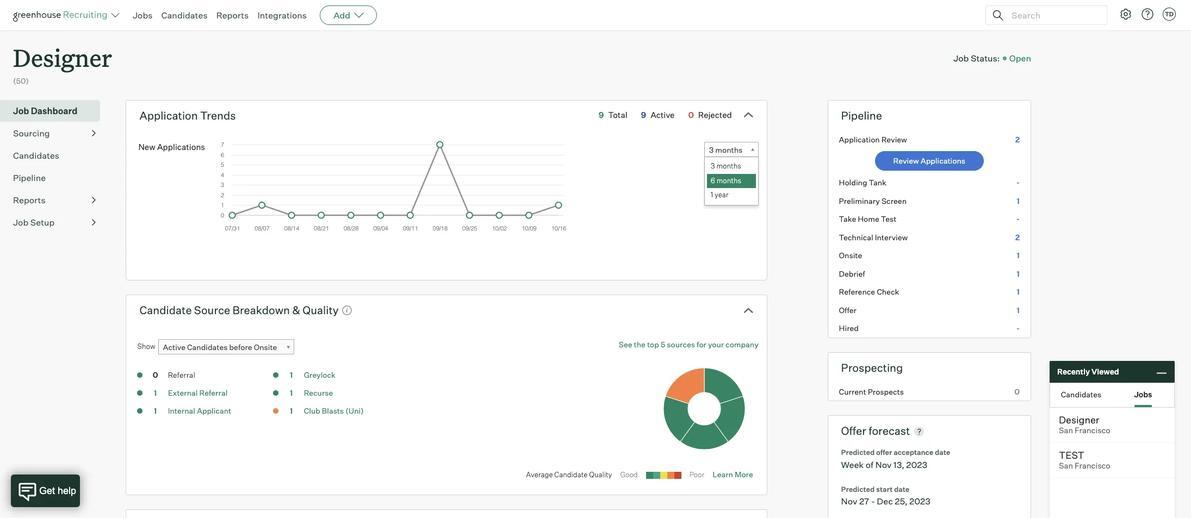 Task type: locate. For each thing, give the bounding box(es) containing it.
0 horizontal spatial onsite
[[254, 343, 277, 352]]

9 left total
[[599, 110, 604, 120]]

1 link left external
[[144, 388, 166, 401]]

nov down offer
[[876, 460, 892, 471]]

reports link left integrations link
[[216, 10, 249, 21]]

0 vertical spatial reports
[[216, 10, 249, 21]]

candidate right "average" on the left bottom of the page
[[555, 471, 588, 479]]

francisco inside designer san francisco
[[1075, 426, 1111, 436]]

reports link
[[216, 10, 249, 21], [13, 194, 96, 207]]

3 up 3 months option at the right top of the page
[[709, 145, 714, 155]]

application
[[140, 109, 198, 122], [839, 135, 880, 144]]

0 horizontal spatial candidates link
[[13, 149, 96, 162]]

0 vertical spatial 2
[[1016, 135, 1020, 144]]

2023 right 25,
[[910, 496, 931, 507]]

technical
[[839, 233, 874, 242]]

san inside designer san francisco
[[1059, 426, 1074, 436]]

months inside option
[[717, 162, 742, 170]]

0 horizontal spatial 9
[[599, 110, 604, 120]]

show
[[137, 343, 155, 351]]

2 2 from the top
[[1016, 233, 1020, 242]]

1 vertical spatial 2
[[1016, 233, 1020, 242]]

1 link left the recurse link
[[281, 388, 302, 401]]

0 horizontal spatial reports link
[[13, 194, 96, 207]]

list box containing 3 months
[[705, 160, 756, 203]]

1 vertical spatial quality
[[589, 471, 612, 479]]

1 year
[[711, 191, 729, 199]]

6 months
[[711, 176, 742, 185]]

2 francisco from the top
[[1075, 461, 1111, 471]]

0 vertical spatial candidates
[[161, 10, 208, 21]]

0 vertical spatial 0
[[689, 110, 694, 120]]

9 for 9 active
[[641, 110, 647, 120]]

san for test
[[1059, 461, 1074, 471]]

offer up 'week'
[[842, 425, 867, 438]]

referral up applicant
[[199, 389, 228, 398]]

of
[[866, 460, 874, 471]]

1 vertical spatial reports link
[[13, 194, 96, 207]]

predicted start date nov 27 - dec 25, 2023
[[842, 485, 931, 507]]

total
[[608, 110, 628, 120]]

designer link
[[13, 30, 112, 76]]

offer
[[839, 306, 857, 315], [842, 425, 867, 438]]

date up 25,
[[895, 485, 910, 494]]

0 vertical spatial applications
[[157, 142, 205, 152]]

0 horizontal spatial nov
[[842, 496, 858, 507]]

reports left integrations link
[[216, 10, 249, 21]]

1 vertical spatial job
[[13, 105, 29, 116]]

applications inside "link"
[[921, 156, 966, 166]]

0 horizontal spatial date
[[895, 485, 910, 494]]

predicted for 27
[[842, 485, 875, 494]]

0 vertical spatial quality
[[303, 303, 339, 317]]

applications
[[157, 142, 205, 152], [921, 156, 966, 166]]

0 vertical spatial nov
[[876, 460, 892, 471]]

reports up job setup
[[13, 195, 46, 206]]

1 predicted from the top
[[842, 448, 875, 457]]

1 vertical spatial 3 months
[[711, 162, 742, 170]]

0 vertical spatial jobs
[[133, 10, 153, 21]]

review applications
[[894, 156, 966, 166]]

application for application trends
[[140, 109, 198, 122]]

poor
[[690, 471, 705, 479]]

san up test
[[1059, 426, 1074, 436]]

Search text field
[[1009, 7, 1098, 23]]

27
[[860, 496, 870, 507]]

0 horizontal spatial reports
[[13, 195, 46, 206]]

candidate source data is not real-time. data may take up to two days to reflect accurately. image
[[342, 306, 352, 316]]

0 vertical spatial offer
[[839, 306, 857, 315]]

2023 down acceptance
[[907, 460, 928, 471]]

reference check
[[839, 287, 900, 297]]

1 horizontal spatial date
[[935, 448, 951, 457]]

-
[[1017, 178, 1020, 187], [1017, 214, 1020, 224], [1017, 324, 1020, 333], [872, 496, 875, 507]]

1 link for external referral
[[144, 388, 166, 401]]

debrief
[[839, 269, 866, 278]]

application for application review
[[839, 135, 880, 144]]

2 predicted from the top
[[842, 485, 875, 494]]

3 inside "link"
[[709, 145, 714, 155]]

recently viewed
[[1058, 367, 1120, 377]]

months for 6 months 'option'
[[717, 176, 742, 185]]

predicted inside predicted start date nov 27 - dec 25, 2023
[[842, 485, 875, 494]]

candidates link right jobs link
[[161, 10, 208, 21]]

nov left 27
[[842, 496, 858, 507]]

designer for designer (50)
[[13, 41, 112, 73]]

13,
[[894, 460, 905, 471]]

0 horizontal spatial candidate
[[140, 303, 192, 317]]

job for job setup
[[13, 217, 28, 228]]

recently
[[1058, 367, 1090, 377]]

9 right total
[[641, 110, 647, 120]]

1 vertical spatial pipeline
[[13, 172, 46, 183]]

1 vertical spatial referral
[[199, 389, 228, 398]]

3 months up 3 months option at the right top of the page
[[709, 145, 743, 155]]

0 vertical spatial predicted
[[842, 448, 875, 457]]

0 vertical spatial date
[[935, 448, 951, 457]]

job status:
[[954, 53, 1001, 63]]

jobs
[[133, 10, 153, 21], [1135, 390, 1153, 399]]

candidate
[[140, 303, 192, 317], [555, 471, 588, 479]]

0 vertical spatial 3
[[709, 145, 714, 155]]

greenhouse recruiting image
[[13, 9, 111, 22]]

job up sourcing
[[13, 105, 29, 116]]

job
[[954, 53, 969, 63], [13, 105, 29, 116], [13, 217, 28, 228]]

pipeline inside pipeline link
[[13, 172, 46, 183]]

1 horizontal spatial applications
[[921, 156, 966, 166]]

1 vertical spatial applications
[[921, 156, 966, 166]]

predicted up 27
[[842, 485, 875, 494]]

company
[[726, 340, 759, 349]]

onsite
[[839, 251, 863, 260], [254, 343, 277, 352]]

learn
[[713, 470, 733, 479]]

active candidates before onsite link
[[158, 340, 294, 355]]

1 vertical spatial offer
[[842, 425, 867, 438]]

0 vertical spatial designer
[[13, 41, 112, 73]]

0 horizontal spatial referral
[[168, 371, 195, 380]]

external referral
[[168, 389, 228, 398]]

0 horizontal spatial applications
[[157, 142, 205, 152]]

quality
[[303, 303, 339, 317], [589, 471, 612, 479]]

0 vertical spatial reports link
[[216, 10, 249, 21]]

1 vertical spatial francisco
[[1075, 461, 1111, 471]]

candidates
[[161, 10, 208, 21], [13, 150, 59, 161], [187, 343, 228, 352]]

months down 3 months option at the right top of the page
[[717, 176, 742, 185]]

2 vertical spatial 0
[[1015, 387, 1020, 397]]

1 9 from the left
[[599, 110, 604, 120]]

1 san from the top
[[1059, 426, 1074, 436]]

designer inside designer san francisco
[[1059, 414, 1100, 426]]

reports inside reports link
[[13, 195, 46, 206]]

recurse
[[304, 389, 333, 398]]

date inside predicted start date nov 27 - dec 25, 2023
[[895, 485, 910, 494]]

td button
[[1161, 5, 1179, 23]]

predicted inside predicted offer acceptance date week of nov 13, 2023
[[842, 448, 875, 457]]

1 vertical spatial predicted
[[842, 485, 875, 494]]

preliminary
[[839, 196, 880, 206]]

1 vertical spatial reports
[[13, 195, 46, 206]]

1 francisco from the top
[[1075, 426, 1111, 436]]

3 months inside "link"
[[709, 145, 743, 155]]

1 link left internal
[[144, 406, 166, 419]]

start
[[877, 485, 893, 494]]

1 vertical spatial review
[[894, 156, 919, 166]]

review inside "link"
[[894, 156, 919, 166]]

9 active
[[641, 110, 675, 120]]

francisco for designer
[[1075, 426, 1111, 436]]

0 vertical spatial 2023
[[907, 460, 928, 471]]

9 for 9 total
[[599, 110, 604, 120]]

2 horizontal spatial 0
[[1015, 387, 1020, 397]]

1 horizontal spatial nov
[[876, 460, 892, 471]]

0 vertical spatial application
[[140, 109, 198, 122]]

2023
[[907, 460, 928, 471], [910, 496, 931, 507]]

candidate up show
[[140, 303, 192, 317]]

technical interview
[[839, 233, 908, 242]]

date inside predicted offer acceptance date week of nov 13, 2023
[[935, 448, 951, 457]]

nov
[[876, 460, 892, 471], [842, 496, 858, 507]]

1 horizontal spatial referral
[[199, 389, 228, 398]]

designer up test
[[1059, 414, 1100, 426]]

new applications
[[138, 142, 205, 152]]

0 vertical spatial candidate
[[140, 303, 192, 317]]

1 horizontal spatial quality
[[589, 471, 612, 479]]

0 vertical spatial francisco
[[1075, 426, 1111, 436]]

designer down greenhouse recruiting image
[[13, 41, 112, 73]]

san down designer san francisco
[[1059, 461, 1074, 471]]

1 vertical spatial application
[[839, 135, 880, 144]]

setup
[[30, 217, 55, 228]]

1 vertical spatial designer
[[1059, 414, 1100, 426]]

francisco up test san francisco
[[1075, 426, 1111, 436]]

0 vertical spatial - link
[[829, 174, 1031, 192]]

1 horizontal spatial jobs
[[1135, 390, 1153, 399]]

1 link left club at the left
[[281, 406, 302, 419]]

td button
[[1163, 8, 1176, 21]]

2 for application review
[[1016, 135, 1020, 144]]

months up 3 months option at the right top of the page
[[716, 145, 743, 155]]

2023 inside predicted offer acceptance date week of nov 13, 2023
[[907, 460, 928, 471]]

0 vertical spatial 3 months
[[709, 145, 743, 155]]

applicant
[[197, 407, 231, 416]]

months inside 'option'
[[717, 176, 742, 185]]

2 vertical spatial - link
[[829, 320, 1031, 338]]

job for job status:
[[954, 53, 969, 63]]

san for designer
[[1059, 426, 1074, 436]]

club blasts (uni) link
[[304, 407, 364, 416]]

1 - link from the top
[[829, 174, 1031, 192]]

active right total
[[651, 110, 675, 120]]

offer down reference
[[839, 306, 857, 315]]

1 vertical spatial 3
[[711, 162, 715, 170]]

months up 6 months on the right of the page
[[717, 162, 742, 170]]

1 horizontal spatial designer
[[1059, 414, 1100, 426]]

referral up external
[[168, 371, 195, 380]]

onsite right the before
[[254, 343, 277, 352]]

2023 inside predicted start date nov 27 - dec 25, 2023
[[910, 496, 931, 507]]

date
[[935, 448, 951, 457], [895, 485, 910, 494]]

- inside predicted start date nov 27 - dec 25, 2023
[[872, 496, 875, 507]]

add
[[334, 10, 351, 21]]

1 horizontal spatial reports
[[216, 10, 249, 21]]

- for third - link from the top of the page
[[1017, 324, 1020, 333]]

2 san from the top
[[1059, 461, 1074, 471]]

1 link for greylock
[[281, 370, 302, 383]]

1 horizontal spatial application
[[839, 135, 880, 144]]

0 vertical spatial pipeline
[[842, 109, 883, 122]]

quality right & at the left bottom
[[303, 303, 339, 317]]

0 vertical spatial candidates link
[[161, 10, 208, 21]]

3 inside option
[[711, 162, 715, 170]]

referral
[[168, 371, 195, 380], [199, 389, 228, 398]]

greylock
[[304, 371, 336, 380]]

1 link for recurse
[[281, 388, 302, 401]]

1 horizontal spatial candidates link
[[161, 10, 208, 21]]

interview
[[875, 233, 908, 242]]

0 horizontal spatial pipeline
[[13, 172, 46, 183]]

9
[[599, 110, 604, 120], [641, 110, 647, 120]]

3 months up 6 months on the right of the page
[[711, 162, 742, 170]]

candidates left the before
[[187, 343, 228, 352]]

active
[[651, 110, 675, 120], [163, 343, 186, 352]]

job dashboard link
[[13, 104, 96, 117]]

predicted up 'week'
[[842, 448, 875, 457]]

onsite up debrief
[[839, 251, 863, 260]]

(uni)
[[346, 407, 364, 416]]

recurse link
[[304, 389, 333, 398]]

0 vertical spatial job
[[954, 53, 969, 63]]

0 vertical spatial onsite
[[839, 251, 863, 260]]

prospecting
[[842, 361, 903, 375]]

job left setup
[[13, 217, 28, 228]]

configure image
[[1120, 8, 1133, 21]]

2 vertical spatial months
[[717, 176, 742, 185]]

1 horizontal spatial 9
[[641, 110, 647, 120]]

2 9 from the left
[[641, 110, 647, 120]]

offer forecast
[[842, 425, 911, 438]]

application review
[[839, 135, 908, 144]]

candidates down sourcing
[[13, 150, 59, 161]]

offer for offer forecast
[[842, 425, 867, 438]]

predicted for week
[[842, 448, 875, 457]]

0 horizontal spatial 0
[[153, 371, 158, 380]]

pipeline up application review
[[842, 109, 883, 122]]

1 vertical spatial candidates
[[13, 150, 59, 161]]

0 horizontal spatial designer
[[13, 41, 112, 73]]

2 vertical spatial job
[[13, 217, 28, 228]]

breakdown
[[233, 303, 290, 317]]

francisco down designer san francisco
[[1075, 461, 1111, 471]]

forecast
[[869, 425, 911, 438]]

0 vertical spatial san
[[1059, 426, 1074, 436]]

quality left good
[[589, 471, 612, 479]]

reports
[[216, 10, 249, 21], [13, 195, 46, 206]]

list box
[[705, 160, 756, 203]]

candidates right jobs link
[[161, 10, 208, 21]]

francisco inside test san francisco
[[1075, 461, 1111, 471]]

candidates link
[[161, 10, 208, 21], [13, 149, 96, 162]]

trends
[[200, 109, 236, 122]]

new
[[138, 142, 155, 152]]

1 vertical spatial san
[[1059, 461, 1074, 471]]

months for 3 months option at the right top of the page
[[717, 162, 742, 170]]

3 for list box containing 3 months
[[711, 162, 715, 170]]

sourcing
[[13, 128, 50, 139]]

1 vertical spatial date
[[895, 485, 910, 494]]

before
[[229, 343, 252, 352]]

1 horizontal spatial onsite
[[839, 251, 863, 260]]

offer for offer
[[839, 306, 857, 315]]

1 vertical spatial months
[[717, 162, 742, 170]]

1 link left greylock link
[[281, 370, 302, 383]]

1 horizontal spatial candidate
[[555, 471, 588, 479]]

3 up 6
[[711, 162, 715, 170]]

1 link
[[281, 370, 302, 383], [144, 388, 166, 401], [281, 388, 302, 401], [144, 406, 166, 419], [281, 406, 302, 419]]

viewed
[[1092, 367, 1120, 377]]

pipeline down sourcing
[[13, 172, 46, 183]]

3 months link
[[705, 142, 759, 158]]

0 vertical spatial months
[[716, 145, 743, 155]]

1 vertical spatial onsite
[[254, 343, 277, 352]]

1 vertical spatial 2023
[[910, 496, 931, 507]]

add button
[[320, 5, 377, 25]]

san
[[1059, 426, 1074, 436], [1059, 461, 1074, 471]]

review down application review
[[894, 156, 919, 166]]

1 vertical spatial nov
[[842, 496, 858, 507]]

0 horizontal spatial application
[[140, 109, 198, 122]]

predicted
[[842, 448, 875, 457], [842, 485, 875, 494]]

1 vertical spatial candidates link
[[13, 149, 96, 162]]

candidates link up pipeline link
[[13, 149, 96, 162]]

1 vertical spatial - link
[[829, 210, 1031, 228]]

- for second - link from the top of the page
[[1017, 214, 1020, 224]]

(50)
[[13, 76, 29, 86]]

job left status:
[[954, 53, 969, 63]]

reports link up job setup link
[[13, 194, 96, 207]]

active right show
[[163, 343, 186, 352]]

1 vertical spatial active
[[163, 343, 186, 352]]

date right acceptance
[[935, 448, 951, 457]]

review up review applications
[[882, 135, 908, 144]]

1 2 from the top
[[1016, 135, 1020, 144]]

san inside test san francisco
[[1059, 461, 1074, 471]]

club blasts (uni)
[[304, 407, 364, 416]]

1 vertical spatial jobs
[[1135, 390, 1153, 399]]

3
[[709, 145, 714, 155], [711, 162, 715, 170]]

0 vertical spatial active
[[651, 110, 675, 120]]



Task type: describe. For each thing, give the bounding box(es) containing it.
your
[[708, 340, 724, 349]]

job for job dashboard
[[13, 105, 29, 116]]

greylock link
[[304, 371, 336, 380]]

open
[[1010, 53, 1032, 63]]

preliminary screen
[[839, 196, 907, 206]]

0 vertical spatial referral
[[168, 371, 195, 380]]

3 for 3 months "link"
[[709, 145, 714, 155]]

1 year option
[[707, 188, 756, 203]]

applications for review applications
[[921, 156, 966, 166]]

see
[[619, 340, 633, 349]]

3 - link from the top
[[829, 320, 1031, 338]]

- for 1st - link
[[1017, 178, 1020, 187]]

dashboard
[[31, 105, 77, 116]]

2 for technical interview
[[1016, 233, 1020, 242]]

1 link for club blasts (uni)
[[281, 406, 302, 419]]

the
[[634, 340, 646, 349]]

25,
[[895, 496, 908, 507]]

candidate source data is not real-time. data may take up to two days to reflect accurately. element
[[339, 301, 352, 320]]

learn more
[[713, 470, 754, 479]]

candidate source breakdown & quality
[[140, 303, 339, 317]]

job setup link
[[13, 216, 96, 229]]

0 rejected
[[689, 110, 732, 120]]

prospects
[[868, 387, 904, 397]]

1 vertical spatial candidate
[[555, 471, 588, 479]]

blasts
[[322, 407, 344, 416]]

pipeline link
[[13, 171, 96, 184]]

see the top 5 sources for your company
[[619, 340, 759, 349]]

2 vertical spatial candidates
[[187, 343, 228, 352]]

rejected
[[699, 110, 732, 120]]

source
[[194, 303, 230, 317]]

0 horizontal spatial jobs
[[133, 10, 153, 21]]

1 horizontal spatial pipeline
[[842, 109, 883, 122]]

sourcing link
[[13, 127, 96, 140]]

predicted offer acceptance date week of nov 13, 2023
[[842, 448, 951, 471]]

internal applicant
[[168, 407, 231, 416]]

francisco for test
[[1075, 461, 1111, 471]]

designer for designer san francisco
[[1059, 414, 1100, 426]]

average
[[526, 471, 553, 479]]

1 link for internal applicant
[[144, 406, 166, 419]]

integrations link
[[258, 10, 307, 21]]

0 horizontal spatial active
[[163, 343, 186, 352]]

1 horizontal spatial active
[[651, 110, 675, 120]]

0 horizontal spatial quality
[[303, 303, 339, 317]]

reference
[[839, 287, 876, 297]]

&
[[292, 303, 300, 317]]

1 horizontal spatial 0
[[689, 110, 694, 120]]

learn more link
[[713, 470, 754, 479]]

see the top 5 sources for your company link
[[619, 340, 759, 350]]

job setup
[[13, 217, 55, 228]]

external
[[168, 389, 198, 398]]

1 inside option
[[711, 191, 714, 199]]

job dashboard
[[13, 105, 77, 116]]

applications for new applications
[[157, 142, 205, 152]]

2 - link from the top
[[829, 210, 1031, 228]]

active candidates before onsite
[[163, 343, 277, 352]]

1 horizontal spatial reports link
[[216, 10, 249, 21]]

3 months option
[[707, 160, 756, 174]]

status:
[[971, 53, 1001, 63]]

internal
[[168, 407, 195, 416]]

current
[[839, 387, 867, 397]]

current prospects
[[839, 387, 904, 397]]

designer (50)
[[13, 41, 112, 86]]

nov inside predicted start date nov 27 - dec 25, 2023
[[842, 496, 858, 507]]

months inside "link"
[[716, 145, 743, 155]]

sources
[[667, 340, 695, 349]]

3 months inside option
[[711, 162, 742, 170]]

2023 for nov 27 - dec 25, 2023
[[910, 496, 931, 507]]

for
[[697, 340, 707, 349]]

2023 for week of nov 13, 2023
[[907, 460, 928, 471]]

dec
[[877, 496, 893, 507]]

5
[[661, 340, 666, 349]]

test
[[1059, 449, 1085, 461]]

club
[[304, 407, 320, 416]]

check
[[877, 287, 900, 297]]

top
[[647, 340, 659, 349]]

td
[[1165, 10, 1174, 18]]

0 vertical spatial review
[[882, 135, 908, 144]]

6
[[711, 176, 715, 185]]

review applications link
[[875, 151, 984, 171]]

internal applicant link
[[168, 407, 231, 416]]

external referral link
[[168, 389, 228, 398]]

6 months option
[[707, 174, 756, 188]]

1 vertical spatial 0
[[153, 371, 158, 380]]

designer san francisco
[[1059, 414, 1111, 436]]

acceptance
[[894, 448, 934, 457]]

nov inside predicted offer acceptance date week of nov 13, 2023
[[876, 460, 892, 471]]

year
[[715, 191, 729, 199]]

average candidate quality
[[526, 471, 612, 479]]

screen
[[882, 196, 907, 206]]

9 total
[[599, 110, 628, 120]]

more
[[735, 470, 754, 479]]

offer
[[877, 448, 893, 457]]



Task type: vqa. For each thing, say whether or not it's contained in the screenshot.
bottom 'custom'
no



